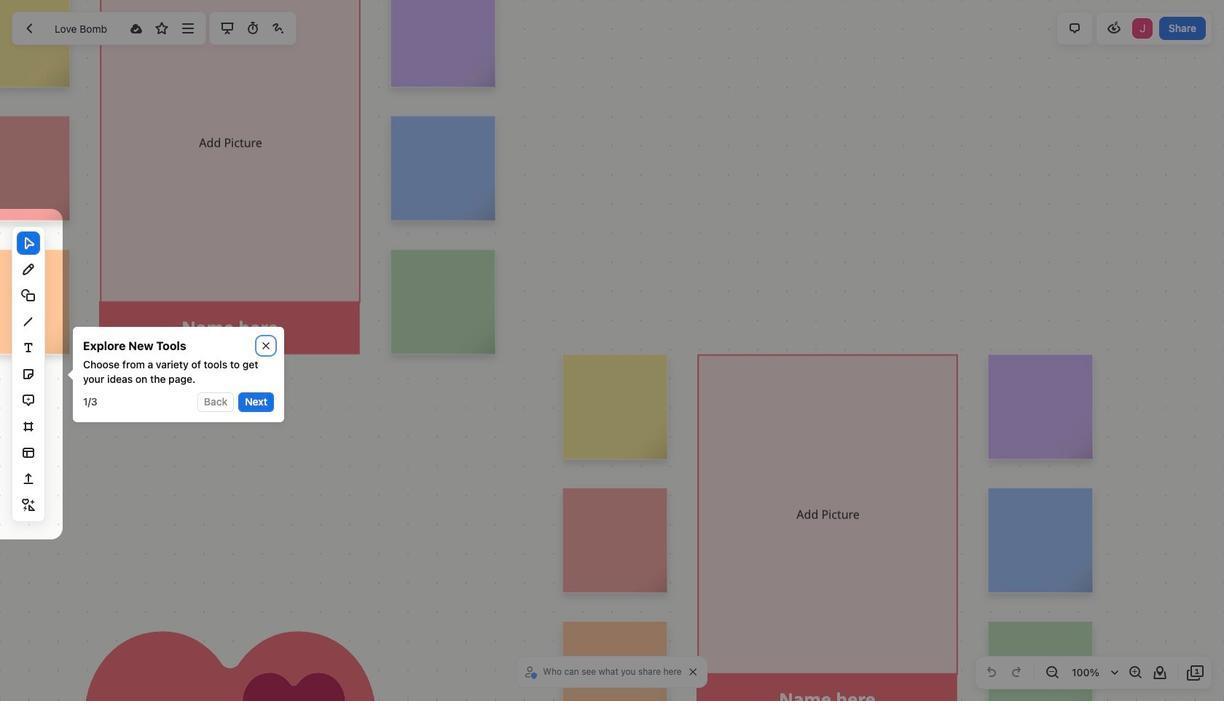 Task type: describe. For each thing, give the bounding box(es) containing it.
more options image
[[179, 20, 196, 37]]

star this whiteboard image
[[153, 20, 171, 37]]

comment panel image
[[1066, 20, 1084, 37]]

timer image
[[244, 20, 261, 37]]

pages image
[[1187, 665, 1205, 682]]

close image
[[690, 669, 697, 676]]

choose from a variety of tools to get your ideas on the page. element
[[83, 358, 274, 387]]



Task type: vqa. For each thing, say whether or not it's contained in the screenshot.
Close image
yes



Task type: locate. For each thing, give the bounding box(es) containing it.
close image
[[262, 343, 270, 350]]

Document name text field
[[44, 17, 122, 40]]

list item
[[1131, 17, 1155, 40]]

tooltip
[[63, 327, 284, 422]]

dashboard image
[[21, 20, 39, 37]]

laser image
[[270, 20, 287, 37]]

presentation image
[[218, 20, 236, 37]]

list
[[1131, 17, 1155, 40]]

zoom in image
[[1127, 665, 1144, 682]]

zoom out image
[[1044, 665, 1061, 682]]

explore new tools element
[[83, 338, 186, 355]]



